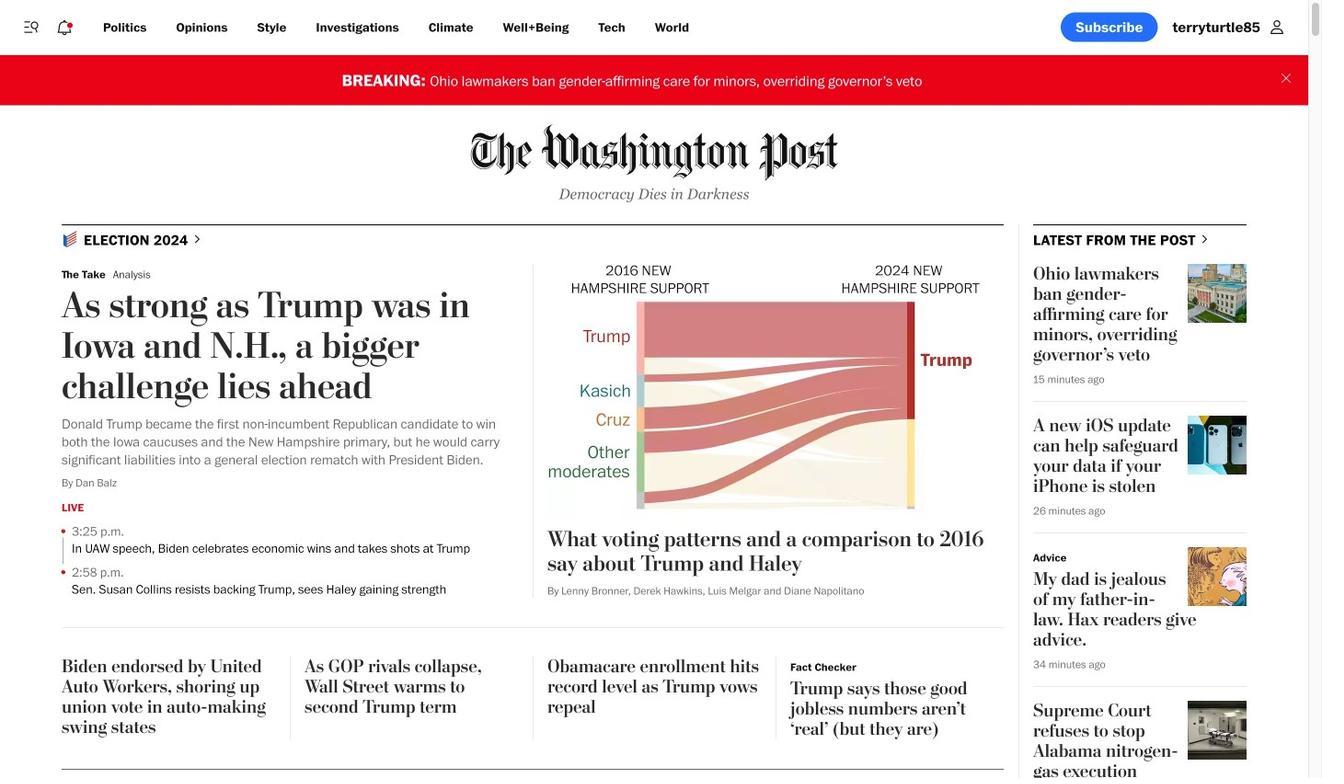 Task type: vqa. For each thing, say whether or not it's contained in the screenshot.
Circuit
no



Task type: locate. For each thing, give the bounding box(es) containing it.
news alerts image
[[55, 18, 74, 36]]

search and browse sections image
[[22, 18, 40, 36]]

primary element
[[0, 0, 1308, 55]]



